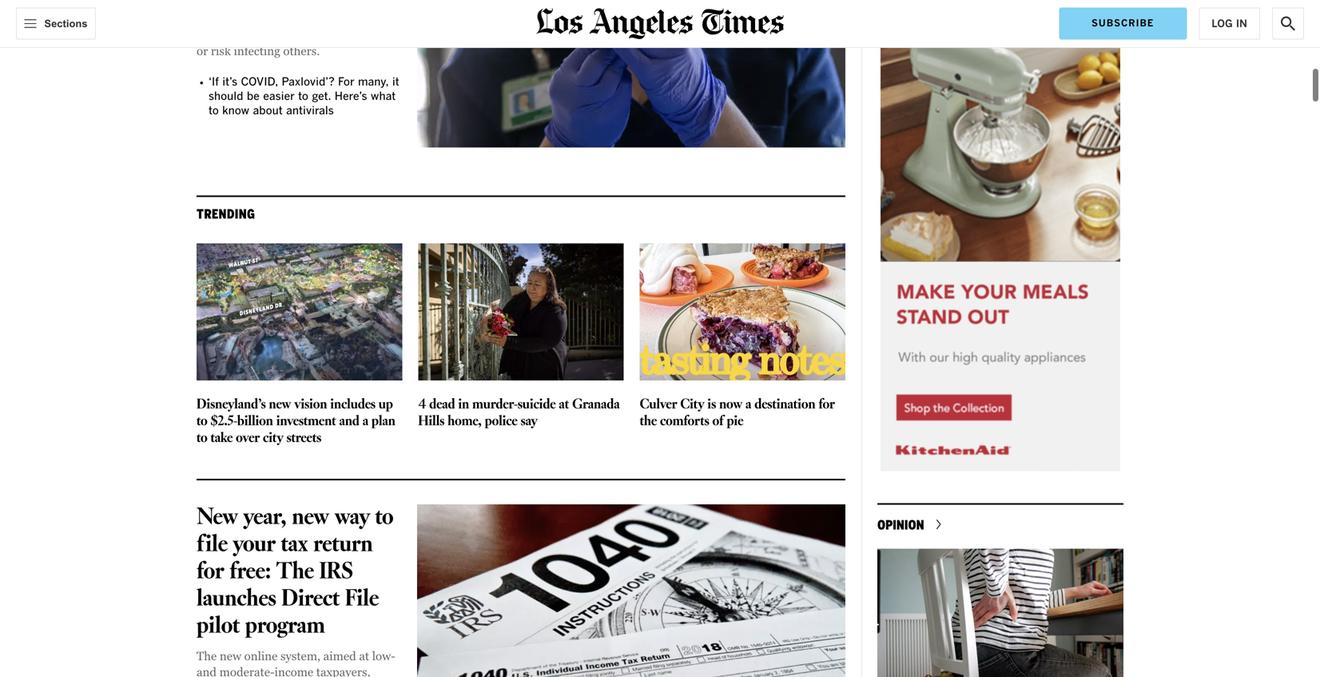Task type: locate. For each thing, give the bounding box(es) containing it.
offers
[[197, 676, 227, 677]]

city
[[681, 389, 704, 409]]

the inside culver city is now a destination for the comforts of pie
[[640, 406, 657, 426]]

1 horizontal spatial at
[[559, 389, 569, 409]]

at inside 4 dead in murder-suicide at granada hills home, police say
[[559, 389, 569, 409]]

it's
[[222, 71, 238, 82]]

new left way
[[292, 496, 329, 529]]

the up offers
[[197, 644, 217, 658]]

1 horizontal spatial a
[[746, 389, 752, 409]]

up
[[379, 389, 393, 409]]

log in link
[[1199, 8, 1261, 40]]

log in
[[1212, 19, 1248, 30]]

4 dead in murder-suicide at granada hills home, police say link
[[418, 389, 620, 426]]

0 horizontal spatial new
[[220, 644, 241, 658]]

at inside new year, new way to file your tax return for free: the irs launches direct file pilot program the new online system, aimed at low- and moderate-income taxpayers, offers more help than the irs' fr
[[359, 644, 369, 658]]

0 horizontal spatial at
[[359, 644, 369, 658]]

antivirals
[[286, 100, 334, 111]]

direct
[[282, 577, 340, 610]]

three slices of pie at fat & flour in culver city image
[[640, 238, 846, 375]]

irs
[[319, 550, 353, 583]]

0 horizontal spatial the
[[313, 676, 330, 677]]

0 horizontal spatial a
[[363, 406, 368, 426]]

pasadena, ca - october 12: tracy gage, lvn, prepares a syringe at a flu and covid vaccination clinic kaiser permanente pasadena on thursday, oct. 12, 2023, in pasadena, ca. (francine orr / los angeles times) image
[[417, 0, 846, 142]]

at right suicide at the bottom of the page
[[559, 389, 569, 409]]

$2.5-
[[211, 406, 237, 426]]

system,
[[281, 644, 321, 658]]

and inside disneyland's new vision includes up to $2.5-billion investment and a plan to take over city streets
[[339, 406, 360, 426]]

say
[[521, 406, 538, 426]]

over
[[236, 423, 260, 443]]

to
[[298, 85, 308, 97], [209, 100, 219, 111], [197, 406, 207, 426], [197, 423, 207, 443], [375, 496, 394, 529]]

0 vertical spatial at
[[559, 389, 569, 409]]

to right way
[[375, 496, 394, 529]]

opinion
[[878, 511, 927, 527]]

1 horizontal spatial and
[[339, 406, 360, 426]]

what
[[371, 85, 396, 97]]

and
[[339, 406, 360, 426], [197, 660, 217, 674]]

1 vertical spatial for
[[197, 550, 224, 583]]

'if
[[209, 71, 219, 82]]

at left low-
[[359, 644, 369, 658]]

1 vertical spatial at
[[359, 644, 369, 658]]

a left plan
[[363, 406, 368, 426]]

pie
[[727, 406, 744, 426]]

city
[[263, 423, 283, 443]]

a right the "now"
[[746, 389, 752, 409]]

0 vertical spatial new
[[269, 389, 291, 409]]

covid,
[[241, 71, 278, 82]]

for
[[338, 71, 355, 82]]

be
[[247, 85, 260, 97]]

to left the "$2.5-" at the bottom left
[[197, 406, 207, 426]]

in
[[1236, 19, 1248, 30]]

0 vertical spatial for
[[819, 389, 835, 409]]

the left comforts
[[640, 406, 657, 426]]

'if it's covid, paxlovid'? for many, it should be easier to get. here's what to know about antivirals link
[[209, 71, 399, 111]]

and up offers
[[197, 660, 217, 674]]

irs'
[[333, 676, 356, 677]]

pilot
[[197, 604, 240, 638]]

the inside new year, new way to file your tax return for free: the irs launches direct file pilot program the new online system, aimed at low- and moderate-income taxpayers, offers more help than the irs' fr
[[313, 676, 330, 677]]

'if it's covid, paxlovid'? for many, it should be easier to get. here's what to know about antivirals
[[209, 71, 399, 111]]

0 vertical spatial and
[[339, 406, 360, 426]]

0 horizontal spatial and
[[197, 660, 217, 674]]

file
[[345, 577, 379, 610]]

more
[[230, 676, 257, 677]]

1 horizontal spatial the
[[276, 550, 314, 583]]

0 horizontal spatial for
[[197, 550, 224, 583]]

for right the destination
[[819, 389, 835, 409]]

culver city is now a destination for the comforts of pie
[[640, 389, 835, 426]]

2 horizontal spatial new
[[292, 496, 329, 529]]

program
[[245, 604, 325, 638]]

new
[[269, 389, 291, 409], [292, 496, 329, 529], [220, 644, 241, 658]]

than
[[286, 676, 310, 677]]

1 vertical spatial the
[[197, 644, 217, 658]]

new
[[197, 496, 238, 529]]

for inside new year, new way to file your tax return for free: the irs launches direct file pilot program the new online system, aimed at low- and moderate-income taxpayers, offers more help than the irs' fr
[[197, 550, 224, 583]]

1 vertical spatial the
[[313, 676, 330, 677]]

at
[[559, 389, 569, 409], [359, 644, 369, 658]]

the
[[640, 406, 657, 426], [313, 676, 330, 677]]

for left the free:
[[197, 550, 224, 583]]

to inside new year, new way to file your tax return for free: the irs launches direct file pilot program the new online system, aimed at low- and moderate-income taxpayers, offers more help than the irs' fr
[[375, 496, 394, 529]]

for inside culver city is now a destination for the comforts of pie
[[819, 389, 835, 409]]

launches
[[197, 577, 276, 610]]

0 vertical spatial the
[[640, 406, 657, 426]]

and left plan
[[339, 406, 360, 426]]

for
[[819, 389, 835, 409], [197, 550, 224, 583]]

new left vision
[[269, 389, 291, 409]]

police
[[485, 406, 518, 426]]

tax
[[281, 523, 308, 556]]

it
[[392, 71, 399, 82]]

includes
[[330, 389, 376, 409]]

1 horizontal spatial new
[[269, 389, 291, 409]]

moderate-
[[220, 660, 275, 674]]

here's
[[335, 85, 367, 97]]

back pain image
[[878, 543, 1124, 677]]

0 vertical spatial the
[[276, 550, 314, 583]]

dead
[[429, 389, 455, 409]]

the left irs
[[276, 550, 314, 583]]

your
[[233, 523, 276, 556]]

new inside disneyland's new vision includes up to $2.5-billion investment and a plan to take over city streets
[[269, 389, 291, 409]]

new up 'moderate-'
[[220, 644, 241, 658]]

the left the irs'
[[313, 676, 330, 677]]

the
[[276, 550, 314, 583], [197, 644, 217, 658]]

to left the take
[[197, 423, 207, 443]]

culver city is now a destination for the comforts of pie link
[[640, 389, 835, 426]]

vision
[[294, 389, 327, 409]]

advertisement element
[[881, 0, 1121, 465]]

1 vertical spatial and
[[197, 660, 217, 674]]

1 horizontal spatial the
[[640, 406, 657, 426]]

murder-
[[472, 389, 518, 409]]

a
[[746, 389, 752, 409], [363, 406, 368, 426]]

1 horizontal spatial for
[[819, 389, 835, 409]]



Task type: describe. For each thing, give the bounding box(es) containing it.
4
[[418, 389, 426, 409]]

home,
[[448, 406, 482, 426]]

paxlovid'?
[[282, 71, 335, 82]]

2 vertical spatial new
[[220, 644, 241, 658]]

disneyland's new vision includes up to $2.5-billion investment and a plan to take over city streets link
[[197, 389, 395, 443]]

new year, new way to file your tax return for free: the irs launches direct file pilot program link
[[197, 496, 394, 638]]

culver
[[640, 389, 677, 409]]

aimed
[[323, 644, 356, 658]]

now
[[719, 389, 743, 409]]

1 vertical spatial new
[[292, 496, 329, 529]]

easier
[[263, 85, 295, 97]]

and inside new year, new way to file your tax return for free: the irs launches direct file pilot program the new online system, aimed at low- and moderate-income taxpayers, offers more help than the irs' fr
[[197, 660, 217, 674]]

sections button
[[16, 8, 96, 40]]

suicide
[[518, 389, 556, 409]]

home page image
[[536, 8, 784, 39]]

4 dead in murder-suicide at granada hills home, police say
[[418, 389, 620, 426]]

know
[[222, 100, 249, 111]]

new year, new way to file your tax return for free: the irs launches direct file pilot program the new online system, aimed at low- and moderate-income taxpayers, offers more help than the irs' fr
[[197, 496, 395, 677]]

granada
[[572, 389, 620, 409]]

sections
[[44, 18, 88, 30]]

taxpayers,
[[316, 660, 371, 674]]

investment
[[276, 406, 336, 426]]

online
[[244, 644, 278, 658]]

destination
[[755, 389, 816, 409]]

comforts
[[660, 406, 709, 426]]

disneyland's
[[197, 389, 266, 409]]

hills
[[418, 406, 445, 426]]

return
[[314, 523, 373, 556]]

streets
[[287, 423, 321, 443]]

log
[[1212, 19, 1233, 30]]

low-
[[372, 644, 395, 658]]

should
[[209, 85, 243, 97]]

granada hills, ca - january 28: eva amar a neighbor places flowers in the gate of the home where a man in his 80s shot and killed his wife and his two adult children in granada hills before turning the gun on himself on sunday, jan. 28, 2024 in granada hills, ca. (jason armond / los angeles times) image
[[418, 238, 624, 375]]

help
[[260, 676, 283, 677]]

take
[[211, 423, 233, 443]]

0 horizontal spatial the
[[197, 644, 217, 658]]

opinion link
[[878, 511, 946, 527]]

about
[[253, 100, 283, 111]]

disneyland's new vision includes up to $2.5-billion investment and a plan to take over city streets
[[197, 389, 395, 443]]

file
[[197, 523, 228, 556]]

in
[[458, 389, 469, 409]]

dubbed disneylandforward, the plan is not specific about what exactly disneyland plans to build, but it asks anaheim to relax zoning rules and give disney flexibility to construct new rides, hotels and stores alongside one another. image
[[197, 238, 402, 375]]

free:
[[230, 550, 271, 583]]

year,
[[243, 496, 287, 529]]

billion
[[237, 406, 273, 426]]

a inside culver city is now a destination for the comforts of pie
[[746, 389, 752, 409]]

plan
[[372, 406, 395, 426]]

way
[[335, 496, 370, 529]]

many,
[[358, 71, 389, 82]]

to down the paxlovid'?
[[298, 85, 308, 97]]

trending
[[197, 200, 255, 216]]

to down should
[[209, 100, 219, 111]]

a inside disneyland's new vision includes up to $2.5-billion investment and a plan to take over city streets
[[363, 406, 368, 426]]

of
[[713, 406, 724, 426]]

file- internal revenue service taxes forms are seen on feb. 13, 2019. unlike a deduction, which decreases the income on which you'll be taxed, a tax credit reduces your overall tax due. the result can mean hundreds of dollars knocked off your bill — or added to your refund. (ap photo/keith srakocic, file) image
[[417, 499, 846, 677]]

income
[[275, 660, 313, 674]]

get.
[[312, 85, 331, 97]]

is
[[708, 389, 716, 409]]



Task type: vqa. For each thing, say whether or not it's contained in the screenshot.
home page image
yes



